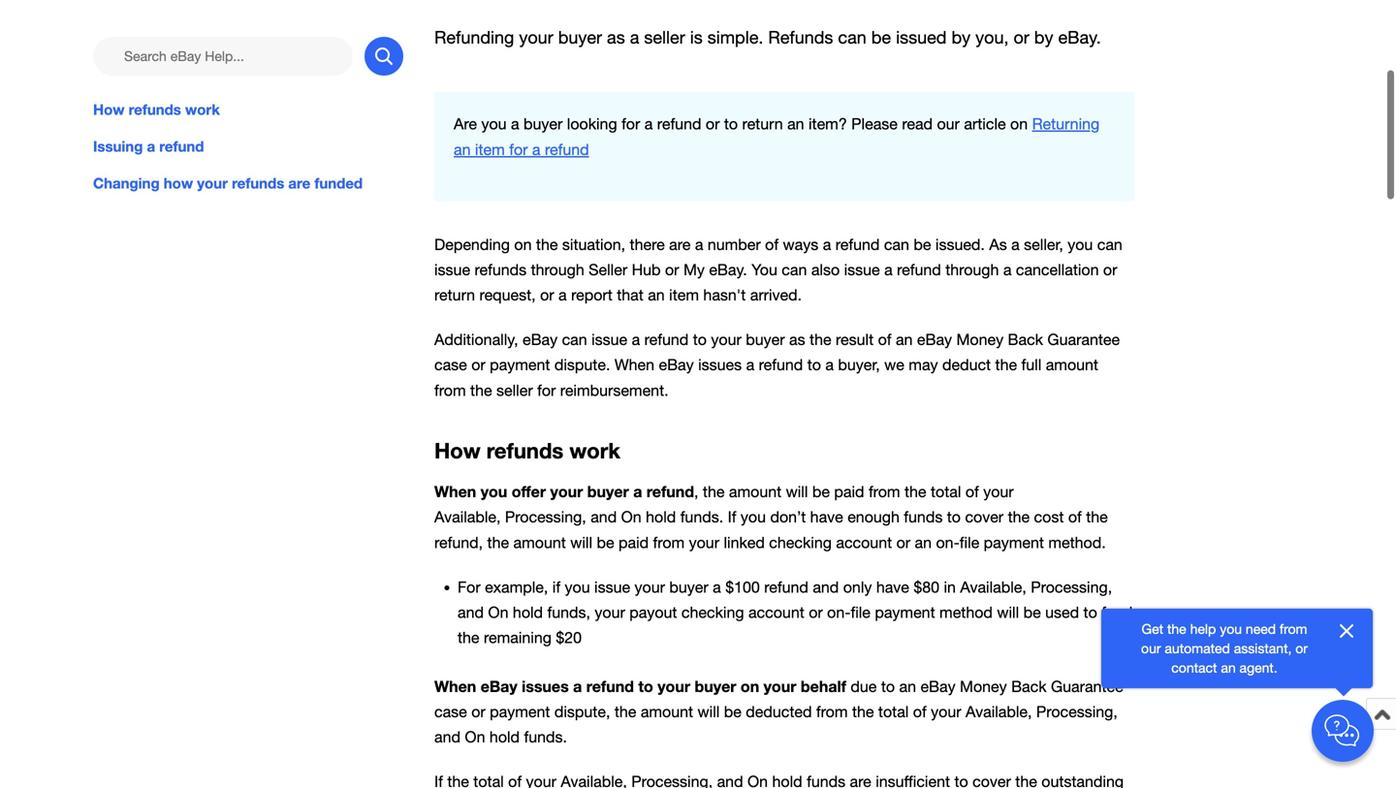 Task type: describe. For each thing, give the bounding box(es) containing it.
method.
[[1048, 534, 1106, 551]]

can left issued.
[[884, 235, 909, 253]]

funds
[[904, 508, 943, 526]]

1 by from the left
[[952, 27, 971, 48]]

item?
[[809, 115, 847, 133]]

seller for
[[496, 381, 556, 399]]

to inside for example, if you issue your buyer a $100 refund and only have $80 in available, processing, and on hold funds, your payout checking account or on-file payment method will be used to fund the remaining $20
[[1083, 603, 1097, 621]]

the left result in the top right of the page
[[810, 331, 831, 349]]

is
[[690, 27, 703, 48]]

hold inside for example, if you issue your buyer a $100 refund and only have $80 in available, processing, and on hold funds, your payout checking account or on-file payment method will be used to fund the remaining $20
[[513, 603, 543, 621]]

your up deducted
[[764, 677, 796, 696]]

total inside , the amount will be paid from the total of your available, processing, and on hold funds. if you don't have enough funds to cover the cost of the refund, the amount will be paid from your linked checking account or an on-file payment method.
[[931, 483, 961, 501]]

due to an ebay money back guarantee case or payment dispute, the amount will be deducted from the total of your available, processing, and on hold funds.
[[434, 678, 1123, 746]]

seller
[[589, 261, 627, 279]]

linked
[[724, 534, 765, 551]]

or left my
[[665, 261, 679, 279]]

1 horizontal spatial on
[[741, 677, 759, 696]]

issued
[[896, 27, 947, 48]]

the up method.
[[1086, 508, 1108, 526]]

your up payout
[[635, 578, 665, 596]]

additionally, ebay can issue a refund to your buyer as the result of an ebay money back guarantee case or payment dispute. when ebay issues a refund to a buyer, we may deduct the full amount from the seller for reimbursement.
[[434, 331, 1120, 399]]

0 horizontal spatial are
[[288, 175, 310, 192]]

result
[[836, 331, 874, 349]]

an inside get the help you need from our automated assistant, or contact an agent.
[[1221, 660, 1236, 676]]

don't
[[770, 508, 806, 526]]

there
[[630, 235, 665, 253]]

to down hasn't
[[693, 331, 707, 349]]

file inside for example, if you issue your buyer a $100 refund and only have $80 in available, processing, and on hold funds, your payout checking account or on-file payment method will be used to fund the remaining $20
[[851, 603, 871, 621]]

number
[[708, 235, 761, 253]]

to down payout
[[638, 677, 653, 696]]

depending
[[434, 235, 510, 253]]

of inside depending on the situation, there are a number of ways a refund can be issued. as a seller, you can issue refunds through seller hub or my ebay. you can also issue a refund through a cancellation or return request, or a report that an item hasn't arrived.
[[765, 235, 779, 253]]

of inside the additionally, ebay can issue a refund to your buyer as the result of an ebay money back guarantee case or payment dispute. when ebay issues a refund to a buyer, we may deduct the full amount from the seller for reimbursement.
[[878, 331, 891, 349]]

of inside due to an ebay money back guarantee case or payment dispute, the amount will be deducted from the total of your available, processing, and on hold funds.
[[913, 703, 927, 721]]

payment inside for example, if you issue your buyer a $100 refund and only have $80 in available, processing, and on hold funds, your payout checking account or on-file payment method will be used to fund the remaining $20
[[875, 603, 935, 621]]

how
[[164, 175, 193, 192]]

buyer inside the additionally, ebay can issue a refund to your buyer as the result of an ebay money back guarantee case or payment dispute. when ebay issues a refund to a buyer, we may deduct the full amount from the seller for reimbursement.
[[746, 331, 785, 349]]

on inside due to an ebay money back guarantee case or payment dispute, the amount will be deducted from the total of your available, processing, and on hold funds.
[[465, 728, 485, 746]]

read
[[902, 115, 933, 133]]

2 by from the left
[[1034, 27, 1053, 48]]

for example, if you issue your buyer a $100 refund and only have $80 in available, processing, and on hold funds, your payout checking account or on-file payment method will be used to fund the remaining $20
[[458, 578, 1133, 647]]

changing
[[93, 175, 160, 192]]

assistant,
[[1234, 640, 1292, 656]]

1 vertical spatial how
[[434, 438, 481, 463]]

an inside due to an ebay money back guarantee case or payment dispute, the amount will be deducted from the total of your available, processing, and on hold funds.
[[899, 678, 916, 696]]

additionally,
[[434, 331, 518, 349]]

an inside , the amount will be paid from the total of your available, processing, and on hold funds. if you don't have enough funds to cover the cost of the refund, the amount will be paid from your linked checking account or an on-file payment method.
[[915, 534, 932, 551]]

as inside the additionally, ebay can issue a refund to your buyer as the result of an ebay money back guarantee case or payment dispute. when ebay issues a refund to a buyer, we may deduct the full amount from the seller for reimbursement.
[[789, 331, 805, 349]]

cost
[[1034, 508, 1064, 526]]

1 through from the left
[[531, 261, 584, 279]]

hold inside due to an ebay money back guarantee case or payment dispute, the amount will be deducted from the total of your available, processing, and on hold funds.
[[490, 728, 520, 746]]

you inside depending on the situation, there are a number of ways a refund can be issued. as a seller, you can issue refunds through seller hub or my ebay. you can also issue a refund through a cancellation or return request, or a report that an item hasn't arrived.
[[1068, 235, 1093, 253]]

case or
[[434, 356, 485, 374]]

an inside the additionally, ebay can issue a refund to your buyer as the result of an ebay money back guarantee case or payment dispute. when ebay issues a refund to a buyer, we may deduct the full amount from the seller for reimbursement.
[[896, 331, 913, 349]]

from inside get the help you need from our automated assistant, or contact an agent.
[[1280, 621, 1307, 637]]

when for when you offer your buyer a refund
[[434, 482, 476, 501]]

may
[[909, 356, 938, 374]]

item inside depending on the situation, there are a number of ways a refund can be issued. as a seller, you can issue refunds through seller hub or my ebay. you can also issue a refund through a cancellation or return request, or a report that an item hasn't arrived.
[[669, 286, 699, 304]]

you,
[[975, 27, 1009, 48]]

or inside get the help you need from our automated assistant, or contact an agent.
[[1296, 640, 1308, 656]]

payment inside , the amount will be paid from the total of your available, processing, and on hold funds. if you don't have enough funds to cover the cost of the refund, the amount will be paid from your linked checking account or an on-file payment method.
[[984, 534, 1044, 551]]

get the help you need from our automated assistant, or contact an agent. tooltip
[[1132, 620, 1317, 678]]

offer
[[512, 482, 546, 501]]

or right cancellation
[[1103, 261, 1117, 279]]

issued.
[[935, 235, 985, 253]]

payment inside the additionally, ebay can issue a refund to your buyer as the result of an ebay money back guarantee case or payment dispute. when ebay issues a refund to a buyer, we may deduct the full amount from the seller for reimbursement.
[[490, 356, 550, 374]]

depending on the situation, there are a number of ways a refund can be issued. as a seller, you can issue refunds through seller hub or my ebay. you can also issue a refund through a cancellation or return request, or a report that an item hasn't arrived.
[[434, 235, 1123, 304]]

available, processing, inside , the amount will be paid from the total of your available, processing, and on hold funds. if you don't have enough funds to cover the cost of the refund, the amount will be paid from your linked checking account or an on-file payment method.
[[434, 508, 586, 526]]

will down when you offer your buyer a refund
[[570, 534, 592, 551]]

hasn't
[[703, 286, 746, 304]]

full
[[1021, 356, 1042, 374]]

your right funds,
[[595, 603, 625, 621]]

1 horizontal spatial return
[[742, 115, 783, 133]]

can up cancellation
[[1097, 235, 1123, 253]]

can inside the additionally, ebay can issue a refund to your buyer as the result of an ebay money back guarantee case or payment dispute. when ebay issues a refund to a buyer, we may deduct the full amount from the seller for reimbursement.
[[562, 331, 587, 349]]

to inside , the amount will be paid from the total of your available, processing, and on hold funds. if you don't have enough funds to cover the cost of the refund, the amount will be paid from your linked checking account or an on-file payment method.
[[947, 508, 961, 526]]

,
[[694, 483, 699, 501]]

0 horizontal spatial how refunds work
[[93, 101, 220, 118]]

as
[[989, 235, 1007, 253]]

used
[[1045, 603, 1079, 621]]

hub
[[632, 261, 661, 279]]

the left cost
[[1008, 508, 1030, 526]]

report
[[571, 286, 612, 304]]

2 through from the left
[[945, 261, 999, 279]]

in
[[944, 578, 956, 596]]

you
[[752, 261, 777, 279]]

the left full
[[995, 356, 1017, 374]]

the down when ebay issues a refund to your buyer on your behalf
[[615, 703, 636, 721]]

case
[[434, 703, 467, 721]]

$80
[[914, 578, 939, 596]]

refunds inside depending on the situation, there are a number of ways a refund can be issued. as a seller, you can issue refunds through seller hub or my ebay. you can also issue a refund through a cancellation or return request, or a report that an item hasn't arrived.
[[475, 261, 527, 279]]

refund inside for example, if you issue your buyer a $100 refund and only have $80 in available, processing, and on hold funds, your payout checking account or on-file payment method will be used to fund the remaining $20
[[764, 578, 808, 596]]

1 vertical spatial issues
[[522, 677, 569, 696]]

issuing a refund link
[[93, 136, 403, 157]]

issues inside the additionally, ebay can issue a refund to your buyer as the result of an ebay money back guarantee case or payment dispute. when ebay issues a refund to a buyer, we may deduct the full amount from the seller for reimbursement.
[[698, 356, 742, 374]]

buyer,
[[838, 356, 880, 374]]

from up enough
[[869, 483, 900, 501]]

of up method.
[[1068, 508, 1082, 526]]

refunding your buyer as a seller is simple. refunds can be issued by you, or by ebay.
[[434, 27, 1101, 48]]

changing how your refunds are funded link
[[93, 173, 403, 194]]

ebay up the may
[[917, 331, 952, 349]]

and down for
[[458, 603, 484, 621]]

total inside due to an ebay money back guarantee case or payment dispute, the amount will be deducted from the total of your available, processing, and on hold funds.
[[878, 703, 909, 721]]

issue right also
[[844, 261, 880, 279]]

ebay. inside depending on the situation, there are a number of ways a refund can be issued. as a seller, you can issue refunds through seller hub or my ebay. you can also issue a refund through a cancellation or return request, or a report that an item hasn't arrived.
[[709, 261, 747, 279]]

article
[[964, 115, 1006, 133]]

guarantee inside the additionally, ebay can issue a refund to your buyer as the result of an ebay money back guarantee case or payment dispute. when ebay issues a refund to a buyer, we may deduct the full amount from the seller for reimbursement.
[[1047, 331, 1120, 349]]

funds,
[[547, 603, 590, 621]]

the inside depending on the situation, there are a number of ways a refund can be issued. as a seller, you can issue refunds through seller hub or my ebay. you can also issue a refund through a cancellation or return request, or a report that an item hasn't arrived.
[[536, 235, 558, 253]]

the up funds
[[905, 483, 926, 501]]

are you a buyer looking for a refund or to return an item? please read our article on
[[454, 115, 1032, 133]]

seller,
[[1024, 235, 1063, 253]]

simple.
[[707, 27, 763, 48]]

a inside the returning an item for a refund
[[532, 140, 541, 158]]

how inside how refunds work link
[[93, 101, 125, 118]]

ebay down remaining
[[481, 677, 517, 696]]

looking
[[567, 115, 617, 133]]

reimbursement.
[[560, 381, 669, 399]]

enough
[[848, 508, 900, 526]]

an inside the returning an item for a refund
[[454, 140, 471, 158]]

remaining
[[484, 629, 552, 647]]

funds. inside , the amount will be paid from the total of your available, processing, and on hold funds. if you don't have enough funds to cover the cost of the refund, the amount will be paid from your linked checking account or an on-file payment method.
[[680, 508, 723, 526]]

your inside the additionally, ebay can issue a refund to your buyer as the result of an ebay money back guarantee case or payment dispute. when ebay issues a refund to a buyer, we may deduct the full amount from the seller for reimbursement.
[[711, 331, 741, 349]]

your right how
[[197, 175, 228, 192]]

be inside for example, if you issue your buyer a $100 refund and only have $80 in available, processing, and on hold funds, your payout checking account or on-file payment method will be used to fund the remaining $20
[[1023, 603, 1041, 621]]

1 horizontal spatial ebay.
[[1058, 27, 1101, 48]]

deduct
[[942, 356, 991, 374]]

your left the linked
[[689, 534, 719, 551]]

deducted
[[746, 703, 812, 721]]

the right ,
[[703, 483, 725, 501]]

0 horizontal spatial our
[[937, 115, 960, 133]]

agent.
[[1240, 660, 1278, 676]]

Search eBay Help... text field
[[93, 37, 353, 76]]

your right the offer
[[550, 482, 583, 501]]

from up payout
[[653, 534, 685, 551]]

cover
[[965, 508, 1004, 526]]

refunds up issuing a refund
[[129, 101, 181, 118]]

dispute,
[[554, 703, 610, 721]]

processing,
[[1036, 703, 1118, 721]]

help
[[1190, 621, 1216, 637]]

our inside get the help you need from our automated assistant, or contact an agent.
[[1141, 640, 1161, 656]]

your up cover
[[983, 483, 1014, 501]]

issuing a refund
[[93, 138, 204, 155]]

when inside the additionally, ebay can issue a refund to your buyer as the result of an ebay money back guarantee case or payment dispute. when ebay issues a refund to a buyer, we may deduct the full amount from the seller for reimbursement.
[[615, 356, 654, 374]]

only
[[843, 578, 872, 596]]

you inside get the help you need from our automated assistant, or contact an agent.
[[1220, 621, 1242, 637]]

0 horizontal spatial as
[[607, 27, 625, 48]]

for
[[458, 578, 481, 596]]

issue inside the additionally, ebay can issue a refund to your buyer as the result of an ebay money back guarantee case or payment dispute. when ebay issues a refund to a buyer, we may deduct the full amount from the seller for reimbursement.
[[591, 331, 627, 349]]

my
[[683, 261, 705, 279]]

the inside get the help you need from our automated assistant, or contact an agent.
[[1167, 621, 1186, 637]]

your down payout
[[658, 677, 690, 696]]

please
[[851, 115, 898, 133]]

funds. inside due to an ebay money back guarantee case or payment dispute, the amount will be deducted from the total of your available, processing, and on hold funds.
[[524, 728, 567, 746]]

from inside due to an ebay money back guarantee case or payment dispute, the amount will be deducted from the total of your available, processing, and on hold funds.
[[816, 703, 848, 721]]

can down ways
[[782, 261, 807, 279]]

, the amount will be paid from the total of your available, processing, and on hold funds. if you don't have enough funds to cover the cost of the refund, the amount will be paid from your linked checking account or an on-file payment method.
[[434, 483, 1108, 551]]

arrived.
[[750, 286, 802, 304]]

ways
[[783, 235, 819, 253]]

refunding
[[434, 27, 514, 48]]



Task type: vqa. For each thing, say whether or not it's contained in the screenshot.
BREATHE
no



Task type: locate. For each thing, give the bounding box(es) containing it.
ebay. up hasn't
[[709, 261, 747, 279]]

your inside due to an ebay money back guarantee case or payment dispute, the amount will be deducted from the total of your available, processing, and on hold funds.
[[931, 703, 961, 721]]

buyer inside for example, if you issue your buyer a $100 refund and only have $80 in available, processing, and on hold funds, your payout checking account or on-file payment method will be used to fund the remaining $20
[[669, 578, 708, 596]]

1 vertical spatial available, processing,
[[960, 578, 1112, 596]]

on down when you offer your buyer a refund
[[621, 508, 642, 526]]

ebay.
[[1058, 27, 1101, 48], [709, 261, 747, 279]]

an left agent. on the right of page
[[1221, 660, 1236, 676]]

on
[[1010, 115, 1028, 133], [514, 235, 532, 253], [741, 677, 759, 696]]

0 vertical spatial our
[[937, 115, 960, 133]]

issue up dispute.
[[591, 331, 627, 349]]

1 horizontal spatial issues
[[698, 356, 742, 374]]

return up the additionally,
[[434, 286, 475, 304]]

back
[[1008, 331, 1043, 349], [1011, 678, 1047, 696]]

example,
[[485, 578, 548, 596]]

issue
[[434, 261, 470, 279], [844, 261, 880, 279], [591, 331, 627, 349], [594, 578, 630, 596]]

amount inside the additionally, ebay can issue a refund to your buyer as the result of an ebay money back guarantee case or payment dispute. when ebay issues a refund to a buyer, we may deduct the full amount from the seller for reimbursement.
[[1046, 356, 1098, 374]]

0 vertical spatial paid
[[834, 483, 864, 501]]

be
[[871, 27, 891, 48], [914, 235, 931, 253], [812, 483, 830, 501], [597, 534, 614, 551], [1023, 603, 1041, 621], [724, 703, 742, 721]]

0 vertical spatial have
[[810, 508, 843, 526]]

back inside due to an ebay money back guarantee case or payment dispute, the amount will be deducted from the total of your available, processing, and on hold funds.
[[1011, 678, 1047, 696]]

if
[[552, 578, 560, 596]]

0 vertical spatial money
[[956, 331, 1004, 349]]

checking inside for example, if you issue your buyer a $100 refund and only have $80 in available, processing, and on hold funds, your payout checking account or on-file payment method will be used to fund the remaining $20
[[681, 603, 744, 621]]

buyer
[[558, 27, 602, 48], [524, 115, 563, 133], [746, 331, 785, 349], [587, 482, 629, 501], [669, 578, 708, 596], [695, 677, 736, 696]]

0 vertical spatial are
[[288, 175, 310, 192]]

1 vertical spatial paid
[[619, 534, 649, 551]]

1 horizontal spatial how refunds work
[[434, 438, 620, 463]]

0 vertical spatial on
[[621, 508, 642, 526]]

1 vertical spatial on
[[488, 603, 508, 621]]

can right refunds
[[838, 27, 867, 48]]

1 vertical spatial return
[[434, 286, 475, 304]]

also
[[811, 261, 840, 279]]

0 vertical spatial ebay.
[[1058, 27, 1101, 48]]

1 vertical spatial are
[[669, 235, 691, 253]]

of
[[765, 235, 779, 253], [878, 331, 891, 349], [965, 483, 979, 501], [1068, 508, 1082, 526], [913, 703, 927, 721]]

1 horizontal spatial total
[[931, 483, 961, 501]]

1 horizontal spatial available, processing,
[[960, 578, 1112, 596]]

0 vertical spatial hold
[[646, 508, 676, 526]]

money inside due to an ebay money back guarantee case or payment dispute, the amount will be deducted from the total of your available, processing, and on hold funds.
[[960, 678, 1007, 696]]

$100
[[725, 578, 760, 596]]

0 horizontal spatial through
[[531, 261, 584, 279]]

to left cover
[[947, 508, 961, 526]]

and down when you offer your buyer a refund
[[591, 508, 617, 526]]

when you offer your buyer a refund
[[434, 482, 694, 501]]

payment down cover
[[984, 534, 1044, 551]]

behalf
[[801, 677, 846, 696]]

as
[[607, 27, 625, 48], [789, 331, 805, 349]]

0 vertical spatial for
[[622, 115, 640, 133]]

the left remaining
[[458, 629, 479, 647]]

or right you,
[[1014, 27, 1029, 48]]

1 horizontal spatial file
[[960, 534, 979, 551]]

1 horizontal spatial funds.
[[680, 508, 723, 526]]

will inside for example, if you issue your buyer a $100 refund and only have $80 in available, processing, and on hold funds, your payout checking account or on-file payment method will be used to fund the remaining $20
[[997, 603, 1019, 621]]

account inside for example, if you issue your buyer a $100 refund and only have $80 in available, processing, and on hold funds, your payout checking account or on-file payment method will be used to fund the remaining $20
[[748, 603, 804, 621]]

have left the $80
[[876, 578, 909, 596]]

funds. down ,
[[680, 508, 723, 526]]

will up don't
[[786, 483, 808, 501]]

are
[[454, 115, 477, 133]]

1 horizontal spatial paid
[[834, 483, 864, 501]]

issues
[[698, 356, 742, 374], [522, 677, 569, 696]]

when ebay issues a refund to your buyer on your behalf
[[434, 677, 846, 696]]

money
[[956, 331, 1004, 349], [960, 678, 1007, 696]]

on-
[[936, 534, 960, 551], [827, 603, 851, 621]]

and down case
[[434, 728, 460, 746]]

through
[[531, 261, 584, 279], [945, 261, 999, 279]]

ebay right due
[[920, 678, 956, 696]]

situation,
[[562, 235, 625, 253]]

hold inside , the amount will be paid from the total of your available, processing, and on hold funds. if you don't have enough funds to cover the cost of the refund, the amount will be paid from your linked checking account or an on-file payment method.
[[646, 508, 676, 526]]

of up cover
[[965, 483, 979, 501]]

or inside for example, if you issue your buyer a $100 refund and only have $80 in available, processing, and on hold funds, your payout checking account or on-file payment method will be used to fund the remaining $20
[[809, 603, 823, 621]]

our down the 'get'
[[1141, 640, 1161, 656]]

ebay up reimbursement.
[[659, 356, 694, 374]]

for
[[622, 115, 640, 133], [509, 140, 528, 158]]

you inside , the amount will be paid from the total of your available, processing, and on hold funds. if you don't have enough funds to cover the cost of the refund, the amount will be paid from your linked checking account or an on-file payment method.
[[741, 508, 766, 526]]

0 horizontal spatial account
[[748, 603, 804, 621]]

0 horizontal spatial available, processing,
[[434, 508, 586, 526]]

2 horizontal spatial on
[[1010, 115, 1028, 133]]

an
[[787, 115, 804, 133], [454, 140, 471, 158], [896, 331, 913, 349], [915, 534, 932, 551], [1221, 660, 1236, 676], [899, 678, 916, 696]]

a inside for example, if you issue your buyer a $100 refund and only have $80 in available, processing, and on hold funds, your payout checking account or on-file payment method will be used to fund the remaining $20
[[713, 578, 721, 596]]

available, processing, up used
[[960, 578, 1112, 596]]

for inside the returning an item for a refund
[[509, 140, 528, 158]]

1 vertical spatial hold
[[513, 603, 543, 621]]

1 horizontal spatial have
[[876, 578, 909, 596]]

0 vertical spatial return
[[742, 115, 783, 133]]

1 horizontal spatial by
[[1034, 27, 1053, 48]]

when
[[615, 356, 654, 374], [434, 482, 476, 501], [434, 677, 476, 696]]

amount inside due to an ebay money back guarantee case or payment dispute, the amount will be deducted from the total of your available, processing, and on hold funds.
[[641, 703, 693, 721]]

returning an item for a refund link
[[454, 115, 1100, 158]]

issue down depending
[[434, 261, 470, 279]]

file down cover
[[960, 534, 979, 551]]

0 vertical spatial checking
[[769, 534, 832, 551]]

1 horizontal spatial checking
[[769, 534, 832, 551]]

and inside , the amount will be paid from the total of your available, processing, and on hold funds. if you don't have enough funds to cover the cost of the refund, the amount will be paid from your linked checking account or an on-file payment method.
[[591, 508, 617, 526]]

1 vertical spatial checking
[[681, 603, 744, 621]]

guarantee inside due to an ebay money back guarantee case or payment dispute, the amount will be deducted from the total of your available, processing, and on hold funds.
[[1051, 678, 1123, 696]]

be inside due to an ebay money back guarantee case or payment dispute, the amount will be deducted from the total of your available, processing, and on hold funds.
[[724, 703, 742, 721]]

on
[[621, 508, 642, 526], [488, 603, 508, 621], [465, 728, 485, 746]]

ebay
[[523, 331, 558, 349], [917, 331, 952, 349], [659, 356, 694, 374], [481, 677, 517, 696], [920, 678, 956, 696]]

have inside , the amount will be paid from the total of your available, processing, and on hold funds. if you don't have enough funds to cover the cost of the refund, the amount will be paid from your linked checking account or an on-file payment method.
[[810, 508, 843, 526]]

refunds
[[768, 27, 833, 48]]

checking inside , the amount will be paid from the total of your available, processing, and on hold funds. if you don't have enough funds to cover the cost of the refund, the amount will be paid from your linked checking account or an on-file payment method.
[[769, 534, 832, 551]]

when for when ebay issues a refund to your buyer on your behalf
[[434, 677, 476, 696]]

work down search ebay help... text field
[[185, 101, 220, 118]]

0 vertical spatial as
[[607, 27, 625, 48]]

1 vertical spatial how refunds work
[[434, 438, 620, 463]]

1 vertical spatial on
[[514, 235, 532, 253]]

on- down the only
[[827, 603, 851, 621]]

as down arrived.
[[789, 331, 805, 349]]

guarantee down cancellation
[[1047, 331, 1120, 349]]

available,
[[966, 703, 1032, 721]]

and left the only
[[813, 578, 839, 596]]

the right the 'get'
[[1167, 621, 1186, 637]]

and
[[591, 508, 617, 526], [813, 578, 839, 596], [458, 603, 484, 621], [434, 728, 460, 746]]

1 vertical spatial money
[[960, 678, 1007, 696]]

or inside due to an ebay money back guarantee case or payment dispute, the amount will be deducted from the total of your available, processing, and on hold funds.
[[471, 703, 485, 721]]

1 vertical spatial back
[[1011, 678, 1047, 696]]

1 horizontal spatial work
[[569, 438, 620, 463]]

0 horizontal spatial work
[[185, 101, 220, 118]]

0 horizontal spatial by
[[952, 27, 971, 48]]

your left available,
[[931, 703, 961, 721]]

2 vertical spatial hold
[[490, 728, 520, 746]]

the down due
[[852, 703, 874, 721]]

0 horizontal spatial return
[[434, 286, 475, 304]]

we
[[884, 356, 904, 374]]

or right request,
[[540, 286, 554, 304]]

by
[[952, 27, 971, 48], [1034, 27, 1053, 48]]

item inside the returning an item for a refund
[[475, 140, 505, 158]]

or down simple.
[[706, 115, 720, 133]]

when up reimbursement.
[[615, 356, 654, 374]]

of left available,
[[913, 703, 927, 721]]

1 horizontal spatial for
[[622, 115, 640, 133]]

fund
[[1102, 603, 1133, 621]]

contact
[[1171, 660, 1217, 676]]

a
[[630, 27, 639, 48], [511, 115, 519, 133], [644, 115, 653, 133], [147, 138, 155, 155], [532, 140, 541, 158], [695, 235, 703, 253], [823, 235, 831, 253], [1011, 235, 1020, 253], [884, 261, 893, 279], [1003, 261, 1012, 279], [558, 286, 567, 304], [632, 331, 640, 349], [746, 356, 754, 374], [825, 356, 834, 374], [633, 482, 642, 501], [713, 578, 721, 596], [573, 677, 582, 696]]

be inside depending on the situation, there are a number of ways a refund can be issued. as a seller, you can issue refunds through seller hub or my ebay. you can also issue a refund through a cancellation or return request, or a report that an item hasn't arrived.
[[914, 235, 931, 253]]

due
[[851, 678, 877, 696]]

paid up payout
[[619, 534, 649, 551]]

on- down funds
[[936, 534, 960, 551]]

payout
[[629, 603, 677, 621]]

1 vertical spatial account
[[748, 603, 804, 621]]

money inside the additionally, ebay can issue a refund to your buyer as the result of an ebay money back guarantee case or payment dispute. when ebay issues a refund to a buyer, we may deduct the full amount from the seller for reimbursement.
[[956, 331, 1004, 349]]

returning an item for a refund
[[454, 115, 1100, 158]]

or down funds
[[896, 534, 910, 551]]

the right refund,
[[487, 534, 509, 551]]

1 vertical spatial total
[[878, 703, 909, 721]]

0 horizontal spatial total
[[878, 703, 909, 721]]

2 vertical spatial when
[[434, 677, 476, 696]]

to left the buyer, at top
[[807, 356, 821, 374]]

issues up dispute,
[[522, 677, 569, 696]]

refund,
[[434, 534, 483, 551]]

funded
[[314, 175, 363, 192]]

on inside depending on the situation, there are a number of ways a refund can be issued. as a seller, you can issue refunds through seller hub or my ebay. you can also issue a refund through a cancellation or return request, or a report that an item hasn't arrived.
[[514, 235, 532, 253]]

refunds down the issuing a refund link
[[232, 175, 284, 192]]

refunds up request,
[[475, 261, 527, 279]]

cancellation
[[1016, 261, 1099, 279]]

payment inside due to an ebay money back guarantee case or payment dispute, the amount will be deducted from the total of your available, processing, and on hold funds.
[[490, 703, 550, 721]]

by left you,
[[952, 27, 971, 48]]

get
[[1142, 621, 1164, 637]]

you inside for example, if you issue your buyer a $100 refund and only have $80 in available, processing, and on hold funds, your payout checking account or on-file payment method will be used to fund the remaining $20
[[565, 578, 590, 596]]

0 horizontal spatial on-
[[827, 603, 851, 621]]

file inside , the amount will be paid from the total of your available, processing, and on hold funds. if you don't have enough funds to cover the cost of the refund, the amount will be paid from your linked checking account or an on-file payment method.
[[960, 534, 979, 551]]

0 vertical spatial funds.
[[680, 508, 723, 526]]

1 horizontal spatial item
[[669, 286, 699, 304]]

dispute.
[[554, 356, 610, 374]]

how refunds work link
[[93, 99, 403, 120]]

through up report
[[531, 261, 584, 279]]

have inside for example, if you issue your buyer a $100 refund and only have $80 in available, processing, and on hold funds, your payout checking account or on-file payment method will be used to fund the remaining $20
[[876, 578, 909, 596]]

1 vertical spatial for
[[509, 140, 528, 158]]

money up available,
[[960, 678, 1007, 696]]

1 vertical spatial guarantee
[[1051, 678, 1123, 696]]

returning
[[1032, 115, 1100, 133]]

on- inside for example, if you issue your buyer a $100 refund and only have $80 in available, processing, and on hold funds, your payout checking account or on-file payment method will be used to fund the remaining $20
[[827, 603, 851, 621]]

your
[[519, 27, 553, 48], [197, 175, 228, 192], [711, 331, 741, 349], [550, 482, 583, 501], [983, 483, 1014, 501], [689, 534, 719, 551], [635, 578, 665, 596], [595, 603, 625, 621], [658, 677, 690, 696], [764, 677, 796, 696], [931, 703, 961, 721]]

1 horizontal spatial on
[[488, 603, 508, 621]]

how refunds work
[[93, 101, 220, 118], [434, 438, 620, 463]]

money up deduct at the right of the page
[[956, 331, 1004, 349]]

payment down the $80
[[875, 603, 935, 621]]

1 vertical spatial as
[[789, 331, 805, 349]]

or inside , the amount will be paid from the total of your available, processing, and on hold funds. if you don't have enough funds to cover the cost of the refund, the amount will be paid from your linked checking account or an on-file payment method.
[[896, 534, 910, 551]]

2 vertical spatial on
[[465, 728, 485, 746]]

0 vertical spatial available, processing,
[[434, 508, 586, 526]]

1 horizontal spatial how
[[434, 438, 481, 463]]

item
[[475, 140, 505, 158], [669, 286, 699, 304]]

1 horizontal spatial are
[[669, 235, 691, 253]]

hold
[[646, 508, 676, 526], [513, 603, 543, 621], [490, 728, 520, 746]]

available, processing, inside for example, if you issue your buyer a $100 refund and only have $80 in available, processing, and on hold funds, your payout checking account or on-file payment method will be used to fund the remaining $20
[[960, 578, 1112, 596]]

when up refund,
[[434, 482, 476, 501]]

will right method
[[997, 603, 1019, 621]]

0 horizontal spatial checking
[[681, 603, 744, 621]]

0 vertical spatial how refunds work
[[93, 101, 220, 118]]

on down case
[[465, 728, 485, 746]]

and inside due to an ebay money back guarantee case or payment dispute, the amount will be deducted from the total of your available, processing, and on hold funds.
[[434, 728, 460, 746]]

0 vertical spatial item
[[475, 140, 505, 158]]

back inside the additionally, ebay can issue a refund to your buyer as the result of an ebay money back guarantee case or payment dispute. when ebay issues a refund to a buyer, we may deduct the full amount from the seller for reimbursement.
[[1008, 331, 1043, 349]]

0 vertical spatial on
[[1010, 115, 1028, 133]]

issue up payout
[[594, 578, 630, 596]]

refunds up the offer
[[486, 438, 564, 463]]

1 vertical spatial ebay.
[[709, 261, 747, 279]]

0 horizontal spatial how
[[93, 101, 125, 118]]

work up when you offer your buyer a refund
[[569, 438, 620, 463]]

from right need
[[1280, 621, 1307, 637]]

from inside the additionally, ebay can issue a refund to your buyer as the result of an ebay money back guarantee case or payment dispute. when ebay issues a refund to a buyer, we may deduct the full amount from the seller for reimbursement.
[[434, 381, 466, 399]]

issuing
[[93, 138, 143, 155]]

0 horizontal spatial funds.
[[524, 728, 567, 746]]

are inside depending on the situation, there are a number of ways a refund can be issued. as a seller, you can issue refunds through seller hub or my ebay. you can also issue a refund through a cancellation or return request, or a report that an item hasn't arrived.
[[669, 235, 691, 253]]

when up case
[[434, 677, 476, 696]]

the down case or
[[470, 381, 492, 399]]

0 vertical spatial total
[[931, 483, 961, 501]]

0 vertical spatial on-
[[936, 534, 960, 551]]

will
[[786, 483, 808, 501], [570, 534, 592, 551], [997, 603, 1019, 621], [698, 703, 720, 721]]

on up deducted
[[741, 677, 759, 696]]

to inside due to an ebay money back guarantee case or payment dispute, the amount will be deducted from the total of your available, processing, and on hold funds.
[[881, 678, 895, 696]]

$20
[[556, 629, 582, 647]]

an up we
[[896, 331, 913, 349]]

1 vertical spatial on-
[[827, 603, 851, 621]]

checking
[[769, 534, 832, 551], [681, 603, 744, 621]]

that an
[[617, 286, 665, 304]]

changing how your refunds are funded
[[93, 175, 363, 192]]

of up we
[[878, 331, 891, 349]]

by right you,
[[1034, 27, 1053, 48]]

issue inside for example, if you issue your buyer a $100 refund and only have $80 in available, processing, and on hold funds, your payout checking account or on-file payment method will be used to fund the remaining $20
[[594, 578, 630, 596]]

method
[[940, 603, 993, 621]]

account down $100
[[748, 603, 804, 621]]

on inside , the amount will be paid from the total of your available, processing, and on hold funds. if you don't have enough funds to cover the cost of the refund, the amount will be paid from your linked checking account or an on-file payment method.
[[621, 508, 642, 526]]

will left deducted
[[698, 703, 720, 721]]

0 horizontal spatial paid
[[619, 534, 649, 551]]

1 horizontal spatial as
[[789, 331, 805, 349]]

0 horizontal spatial ebay.
[[709, 261, 747, 279]]

0 horizontal spatial on
[[465, 728, 485, 746]]

you
[[481, 115, 507, 133], [1068, 235, 1093, 253], [481, 482, 507, 501], [741, 508, 766, 526], [565, 578, 590, 596], [1220, 621, 1242, 637]]

back up available,
[[1011, 678, 1047, 696]]

0 horizontal spatial on
[[514, 235, 532, 253]]

your down hasn't
[[711, 331, 741, 349]]

1 horizontal spatial our
[[1141, 640, 1161, 656]]

1 vertical spatial work
[[569, 438, 620, 463]]

payment left dispute,
[[490, 703, 550, 721]]

0 vertical spatial file
[[960, 534, 979, 551]]

how refunds work up the offer
[[434, 438, 620, 463]]

issues down hasn't
[[698, 356, 742, 374]]

paid up enough
[[834, 483, 864, 501]]

2 horizontal spatial on
[[621, 508, 642, 526]]

return left item?
[[742, 115, 783, 133]]

return inside depending on the situation, there are a number of ways a refund can be issued. as a seller, you can issue refunds through seller hub or my ebay. you can also issue a refund through a cancellation or return request, or a report that an item hasn't arrived.
[[434, 286, 475, 304]]

your right the refunding
[[519, 27, 553, 48]]

2 vertical spatial on
[[741, 677, 759, 696]]

1 horizontal spatial account
[[836, 534, 892, 551]]

seller
[[644, 27, 685, 48]]

automated
[[1165, 640, 1230, 656]]

to right due
[[881, 678, 895, 696]]

1 horizontal spatial on-
[[936, 534, 960, 551]]

on inside for example, if you issue your buyer a $100 refund and only have $80 in available, processing, and on hold funds, your payout checking account or on-file payment method will be used to fund the remaining $20
[[488, 603, 508, 621]]

an left item?
[[787, 115, 804, 133]]

0 vertical spatial when
[[615, 356, 654, 374]]

will inside due to an ebay money back guarantee case or payment dispute, the amount will be deducted from the total of your available, processing, and on hold funds.
[[698, 703, 720, 721]]

work inside how refunds work link
[[185, 101, 220, 118]]

account inside , the amount will be paid from the total of your available, processing, and on hold funds. if you don't have enough funds to cover the cost of the refund, the amount will be paid from your linked checking account or an on-file payment method.
[[836, 534, 892, 551]]

0 vertical spatial how
[[93, 101, 125, 118]]

1 vertical spatial file
[[851, 603, 871, 621]]

0 horizontal spatial have
[[810, 508, 843, 526]]

1 vertical spatial funds.
[[524, 728, 567, 746]]

payment up seller for
[[490, 356, 550, 374]]

through down issued.
[[945, 261, 999, 279]]

get the help you need from our automated assistant, or contact an agent.
[[1141, 621, 1308, 676]]

payment
[[490, 356, 550, 374], [984, 534, 1044, 551], [875, 603, 935, 621], [490, 703, 550, 721]]

are left funded
[[288, 175, 310, 192]]

ebay up dispute.
[[523, 331, 558, 349]]

ebay inside due to an ebay money back guarantee case or payment dispute, the amount will be deducted from the total of your available, processing, and on hold funds.
[[920, 678, 956, 696]]

to down simple.
[[724, 115, 738, 133]]

how refunds work up issuing a refund
[[93, 101, 220, 118]]

work
[[185, 101, 220, 118], [569, 438, 620, 463]]

available, processing, down the offer
[[434, 508, 586, 526]]

can up dispute.
[[562, 331, 587, 349]]

the inside for example, if you issue your buyer a $100 refund and only have $80 in available, processing, and on hold funds, your payout checking account or on-file payment method will be used to fund the remaining $20
[[458, 629, 479, 647]]

0 vertical spatial back
[[1008, 331, 1043, 349]]

item down my
[[669, 286, 699, 304]]

1 vertical spatial when
[[434, 482, 476, 501]]

file
[[960, 534, 979, 551], [851, 603, 871, 621]]

0 horizontal spatial item
[[475, 140, 505, 158]]

0 horizontal spatial file
[[851, 603, 871, 621]]

1 vertical spatial have
[[876, 578, 909, 596]]

refund inside the returning an item for a refund
[[545, 140, 589, 158]]

file down the only
[[851, 603, 871, 621]]

on- inside , the amount will be paid from the total of your available, processing, and on hold funds. if you don't have enough funds to cover the cost of the refund, the amount will be paid from your linked checking account or an on-file payment method.
[[936, 534, 960, 551]]

0 vertical spatial guarantee
[[1047, 331, 1120, 349]]

return
[[742, 115, 783, 133], [434, 286, 475, 304]]



